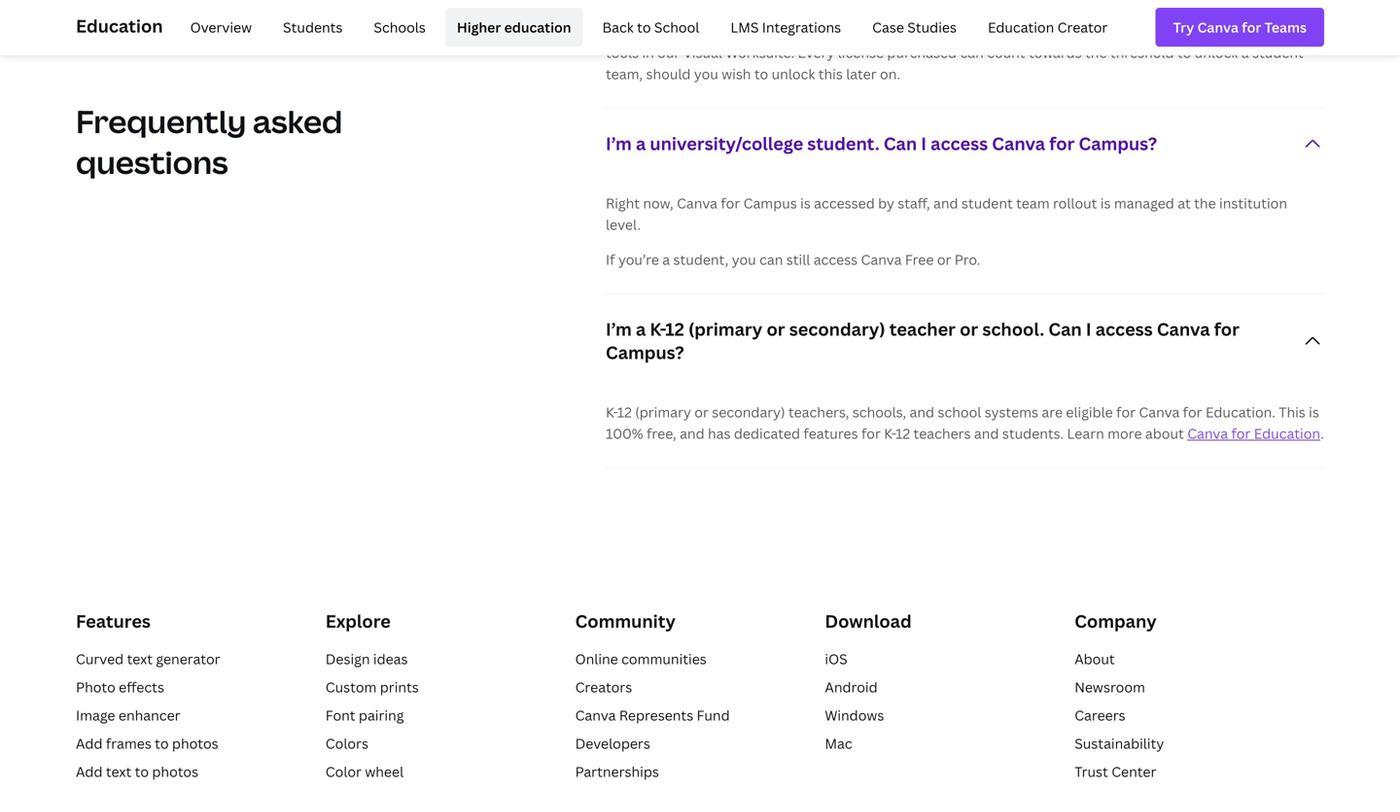 Task type: vqa. For each thing, say whether or not it's contained in the screenshot.


Task type: describe. For each thing, give the bounding box(es) containing it.
institution
[[1220, 194, 1288, 212]]

and up teachers
[[910, 403, 935, 422]]

and left has
[[680, 424, 705, 443]]

i inside dropdown button
[[921, 132, 927, 156]]

design
[[326, 650, 370, 669]]

careers
[[1075, 706, 1126, 725]]

if
[[606, 250, 615, 269]]

12 inside i'm a k-12 (primary or secondary) teacher or school. can i access canva for campus?
[[666, 317, 685, 341]]

ios
[[825, 650, 848, 669]]

small
[[606, 22, 642, 40]]

to down add frames to photos link
[[135, 763, 149, 781]]

i'm for i'm a k-12 (primary or secondary) teacher or school. can i access canva for campus?
[[606, 317, 632, 341]]

to down enhancer
[[155, 735, 169, 753]]

trust
[[1075, 763, 1109, 781]]

2 add from the top
[[76, 763, 103, 781]]

canva inside dropdown button
[[992, 132, 1046, 156]]

i'm a university/college student. can i access canva for campus?
[[606, 132, 1158, 156]]

i'm a university/college student. can i access canva for campus? button
[[606, 109, 1325, 179]]

eligible
[[1066, 403, 1113, 422]]

systems
[[985, 403, 1039, 422]]

1 vertical spatial photos
[[152, 763, 199, 781]]

and down systems
[[975, 424, 999, 443]]

for down education.
[[1232, 424, 1251, 443]]

k-12 (primary or secondary) teachers, schools, and school systems are eligible for canva for education. this is 100% free, and has dedicated features for k-12 teachers and students. learn more about
[[606, 403, 1320, 443]]

image
[[76, 706, 115, 725]]

teachers,
[[789, 403, 850, 422]]

pairing
[[359, 706, 404, 725]]

curved text generator link
[[76, 650, 220, 669]]

about link
[[1075, 650, 1115, 669]]

android
[[825, 678, 878, 697]]

creator
[[1058, 18, 1108, 36]]

still
[[787, 250, 811, 269]]

learn
[[1067, 424, 1105, 443]]

(primary inside 'k-12 (primary or secondary) teachers, schools, and school systems are eligible for canva for education. this is 100% free, and has dedicated features for k-12 teachers and students. learn more about'
[[635, 403, 691, 422]]

to inside the education element
[[637, 18, 651, 36]]

add text to photos link
[[76, 763, 199, 781]]

university/college
[[650, 132, 804, 156]]

has
[[708, 424, 731, 443]]

1 horizontal spatial you
[[732, 250, 756, 269]]

premium
[[1078, 22, 1137, 40]]

tools
[[606, 43, 639, 62]]

can inside dropdown button
[[884, 132, 917, 156]]

purchased
[[887, 43, 957, 62]]

all
[[1034, 22, 1049, 40]]

online communities link
[[575, 650, 707, 669]]

can inside i'm a k-12 (primary or secondary) teacher or school. can i access canva for campus?
[[1049, 317, 1082, 341]]

(primary inside i'm a k-12 (primary or secondary) teacher or school. can i access canva for campus?
[[689, 317, 763, 341]]

colors link
[[326, 735, 369, 753]]

effects
[[119, 678, 164, 697]]

secondary) inside i'm a k-12 (primary or secondary) teacher or school. can i access canva for campus?
[[789, 317, 886, 341]]

schools link
[[362, 8, 438, 47]]

student.
[[808, 132, 880, 156]]

for inside i'm a k-12 (primary or secondary) teacher or school. can i access canva for campus?
[[1215, 317, 1240, 341]]

higher
[[457, 18, 501, 36]]

accessed
[[814, 194, 875, 212]]

teams,
[[890, 22, 935, 40]]

or inside 'k-12 (primary or secondary) teachers, schools, and school systems are eligible for canva for education. this is 100% free, and has dedicated features for k-12 teachers and students. learn more about'
[[695, 403, 709, 422]]

communities
[[622, 650, 707, 669]]

menu bar inside the education element
[[171, 8, 1120, 47]]

are
[[1042, 403, 1063, 422]]

a inside i'm a k-12 (primary or secondary) teacher or school. can i access canva for campus?
[[636, 317, 646, 341]]

student inside right now, canva for campus is accessed by staff, and student team rollout is managed at the institution level.
[[962, 194, 1013, 212]]

frames
[[106, 735, 152, 753]]

you inside small teams can get started with canva for teams, which unlocks all the premium elements and collaboration tools in our visual worksuite. every license purchased can count towards the threshold to unlock a student team, should you wish to unlock this later on.
[[694, 65, 719, 83]]

represents
[[619, 706, 694, 725]]

education for education creator
[[988, 18, 1055, 36]]

i inside i'm a k-12 (primary or secondary) teacher or school. can i access canva for campus?
[[1086, 317, 1092, 341]]

for up about
[[1183, 403, 1203, 422]]

questions
[[76, 141, 228, 183]]

community
[[575, 610, 676, 634]]

unlocks
[[980, 22, 1030, 40]]

0 horizontal spatial unlock
[[772, 65, 815, 83]]

free,
[[647, 424, 677, 443]]

campus
[[744, 194, 797, 212]]

staff,
[[898, 194, 930, 212]]

integrations
[[762, 18, 842, 36]]

students link
[[271, 8, 354, 47]]

i'm for i'm a university/college student. can i access canva for campus?
[[606, 132, 632, 156]]

case
[[873, 18, 904, 36]]

higher education
[[457, 18, 571, 36]]

to down elements at right
[[1178, 43, 1192, 62]]

at
[[1178, 194, 1191, 212]]

team
[[1017, 194, 1050, 212]]

to down worksuite.
[[755, 65, 769, 83]]

visual
[[683, 43, 723, 62]]

towards
[[1029, 43, 1082, 62]]

for inside dropdown button
[[1050, 132, 1075, 156]]

curved
[[76, 650, 124, 669]]

level.
[[606, 215, 641, 234]]

.
[[1321, 424, 1324, 443]]

which
[[938, 22, 977, 40]]

or down the if you're a student, you can still access canva free or pro.
[[767, 317, 785, 341]]

student inside small teams can get started with canva for teams, which unlocks all the premium elements and collaboration tools in our visual worksuite. every license purchased can count towards the threshold to unlock a student team, should you wish to unlock this later on.
[[1253, 43, 1304, 62]]

overview
[[190, 18, 252, 36]]

teachers
[[914, 424, 971, 443]]

1 add from the top
[[76, 735, 103, 753]]

education for education
[[76, 14, 163, 38]]

or left school.
[[960, 317, 979, 341]]

canva inside online communities creators canva represents fund developers partnerships
[[575, 706, 616, 725]]

by
[[878, 194, 895, 212]]

partnerships
[[575, 763, 659, 781]]

newsroom
[[1075, 678, 1146, 697]]

design ideas link
[[326, 650, 408, 669]]

education.
[[1206, 403, 1276, 422]]

font
[[326, 706, 356, 725]]

features
[[804, 424, 858, 443]]

online communities creators canva represents fund developers partnerships
[[575, 650, 730, 781]]

canva for education .
[[1188, 424, 1324, 443]]

school.
[[983, 317, 1045, 341]]

0 horizontal spatial can
[[689, 22, 713, 40]]

generator
[[156, 650, 220, 669]]

or left "pro."
[[937, 250, 952, 269]]

a inside small teams can get started with canva for teams, which unlocks all the premium elements and collaboration tools in our visual worksuite. every license purchased can count towards the threshold to unlock a student team, should you wish to unlock this later on.
[[1242, 43, 1249, 62]]

license
[[838, 43, 884, 62]]

ios link
[[825, 650, 848, 669]]



Task type: locate. For each thing, give the bounding box(es) containing it.
sustainability
[[1075, 735, 1164, 753]]

school
[[938, 403, 982, 422]]

ideas
[[373, 650, 408, 669]]

campus? up managed
[[1079, 132, 1158, 156]]

is inside 'k-12 (primary or secondary) teachers, schools, and school systems are eligible for canva for education. this is 100% free, and has dedicated features for k-12 teachers and students. learn more about'
[[1309, 403, 1320, 422]]

you're
[[619, 250, 659, 269]]

0 vertical spatial student
[[1253, 43, 1304, 62]]

0 horizontal spatial secondary)
[[712, 403, 785, 422]]

student left team
[[962, 194, 1013, 212]]

can left still
[[760, 250, 783, 269]]

1 vertical spatial i
[[1086, 317, 1092, 341]]

1 horizontal spatial i
[[1086, 317, 1092, 341]]

a
[[1242, 43, 1249, 62], [636, 132, 646, 156], [663, 250, 670, 269], [636, 317, 646, 341]]

later
[[846, 65, 877, 83]]

2 vertical spatial k-
[[884, 424, 896, 443]]

1 vertical spatial unlock
[[772, 65, 815, 83]]

with
[[792, 22, 820, 40]]

i right school.
[[1086, 317, 1092, 341]]

for inside small teams can get started with canva for teams, which unlocks all the premium elements and collaboration tools in our visual worksuite. every license purchased can count towards the threshold to unlock a student team, should you wish to unlock this later on.
[[867, 22, 887, 40]]

right now, canva for campus is accessed by staff, and student team rollout is managed at the institution level.
[[606, 194, 1288, 234]]

2 horizontal spatial education
[[1254, 424, 1321, 443]]

campus?
[[1079, 132, 1158, 156], [606, 341, 684, 365]]

0 vertical spatial text
[[127, 650, 153, 669]]

threshold
[[1111, 43, 1175, 62]]

elements
[[1140, 22, 1201, 40]]

frequently asked questions
[[76, 100, 343, 183]]

asked
[[253, 100, 343, 142]]

student
[[1253, 43, 1304, 62], [962, 194, 1013, 212]]

get
[[716, 22, 737, 40]]

0 vertical spatial k-
[[650, 317, 666, 341]]

access inside i'm a k-12 (primary or secondary) teacher or school. can i access canva for campus?
[[1096, 317, 1153, 341]]

2 horizontal spatial the
[[1195, 194, 1216, 212]]

back to school link
[[591, 8, 711, 47]]

student down collaboration
[[1253, 43, 1304, 62]]

0 horizontal spatial can
[[884, 132, 917, 156]]

1 vertical spatial secondary)
[[712, 403, 785, 422]]

for down schools,
[[862, 424, 881, 443]]

can right student.
[[884, 132, 917, 156]]

curved text generator photo effects image enhancer add frames to photos add text to photos
[[76, 650, 220, 781]]

0 vertical spatial secondary)
[[789, 317, 886, 341]]

0 horizontal spatial is
[[801, 194, 811, 212]]

windows link
[[825, 706, 884, 725]]

our
[[658, 43, 680, 62]]

back
[[603, 18, 634, 36]]

overview link
[[179, 8, 264, 47]]

the right all
[[1053, 22, 1074, 40]]

the inside right now, canva for campus is accessed by staff, and student team rollout is managed at the institution level.
[[1195, 194, 1216, 212]]

for up the more
[[1117, 403, 1136, 422]]

every
[[798, 43, 835, 62]]

1 vertical spatial (primary
[[635, 403, 691, 422]]

0 vertical spatial unlock
[[1195, 43, 1239, 62]]

1 vertical spatial add
[[76, 763, 103, 781]]

i'm up right
[[606, 132, 632, 156]]

(primary up free,
[[635, 403, 691, 422]]

for inside right now, canva for campus is accessed by staff, and student team rollout is managed at the institution level.
[[721, 194, 740, 212]]

the right at
[[1195, 194, 1216, 212]]

company
[[1075, 610, 1157, 634]]

text
[[127, 650, 153, 669], [106, 763, 132, 781]]

1 vertical spatial can
[[1049, 317, 1082, 341]]

and right elements at right
[[1204, 22, 1229, 40]]

0 horizontal spatial i
[[921, 132, 927, 156]]

newsroom link
[[1075, 678, 1146, 697]]

0 vertical spatial the
[[1053, 22, 1074, 40]]

1 horizontal spatial 12
[[666, 317, 685, 341]]

partnerships link
[[575, 763, 659, 781]]

menu bar containing overview
[[171, 8, 1120, 47]]

2 vertical spatial access
[[1096, 317, 1153, 341]]

custom
[[326, 678, 377, 697]]

secondary) down still
[[789, 317, 886, 341]]

1 vertical spatial 12
[[617, 403, 632, 422]]

can up visual at the top of page
[[689, 22, 713, 40]]

2 horizontal spatial access
[[1096, 317, 1153, 341]]

0 vertical spatial (primary
[[689, 317, 763, 341]]

is right rollout
[[1101, 194, 1111, 212]]

2 i'm from the top
[[606, 317, 632, 341]]

teams
[[646, 22, 686, 40]]

schools
[[374, 18, 426, 36]]

0 vertical spatial photos
[[172, 735, 218, 753]]

campus? inside i'm a k-12 (primary or secondary) teacher or school. can i access canva for campus?
[[606, 341, 684, 365]]

0 vertical spatial can
[[689, 22, 713, 40]]

you down visual at the top of page
[[694, 65, 719, 83]]

i'm down if
[[606, 317, 632, 341]]

for left campus
[[721, 194, 740, 212]]

wheel
[[365, 763, 404, 781]]

1 i'm from the top
[[606, 132, 632, 156]]

0 horizontal spatial you
[[694, 65, 719, 83]]

0 horizontal spatial student
[[962, 194, 1013, 212]]

canva
[[823, 22, 864, 40], [992, 132, 1046, 156], [677, 194, 718, 212], [861, 250, 902, 269], [1157, 317, 1211, 341], [1139, 403, 1180, 422], [1188, 424, 1229, 443], [575, 706, 616, 725]]

collaboration
[[1232, 22, 1320, 40]]

a down 'you're'
[[636, 317, 646, 341]]

12 down student,
[[666, 317, 685, 341]]

mac link
[[825, 735, 853, 753]]

about newsroom careers sustainability trust center
[[1075, 650, 1164, 781]]

1 vertical spatial student
[[962, 194, 1013, 212]]

0 horizontal spatial k-
[[606, 403, 617, 422]]

education element
[[76, 0, 1325, 54]]

teacher
[[890, 317, 956, 341]]

1 horizontal spatial access
[[931, 132, 988, 156]]

access up right now, canva for campus is accessed by staff, and student team rollout is managed at the institution level. at top
[[931, 132, 988, 156]]

online
[[575, 650, 618, 669]]

download
[[825, 610, 912, 634]]

menu bar
[[171, 8, 1120, 47]]

k- down schools,
[[884, 424, 896, 443]]

unlock down every
[[772, 65, 815, 83]]

text up effects
[[127, 650, 153, 669]]

photos down enhancer
[[172, 735, 218, 753]]

2 horizontal spatial 12
[[896, 424, 911, 443]]

1 horizontal spatial unlock
[[1195, 43, 1239, 62]]

can right school.
[[1049, 317, 1082, 341]]

education
[[76, 14, 163, 38], [988, 18, 1055, 36], [1254, 424, 1321, 443]]

1 vertical spatial text
[[106, 763, 132, 781]]

a down collaboration
[[1242, 43, 1249, 62]]

(primary down student,
[[689, 317, 763, 341]]

the down premium
[[1085, 43, 1107, 62]]

1 horizontal spatial k-
[[650, 317, 666, 341]]

k- inside i'm a k-12 (primary or secondary) teacher or school. can i access canva for campus?
[[650, 317, 666, 341]]

a up now,
[[636, 132, 646, 156]]

trust center link
[[1075, 763, 1157, 781]]

0 vertical spatial add
[[76, 735, 103, 753]]

education
[[504, 18, 571, 36]]

can
[[884, 132, 917, 156], [1049, 317, 1082, 341]]

can
[[689, 22, 713, 40], [960, 43, 984, 62], [760, 250, 783, 269]]

to
[[637, 18, 651, 36], [1178, 43, 1192, 62], [755, 65, 769, 83], [155, 735, 169, 753], [135, 763, 149, 781]]

0 vertical spatial i
[[921, 132, 927, 156]]

0 horizontal spatial education
[[76, 14, 163, 38]]

access
[[931, 132, 988, 156], [814, 250, 858, 269], [1096, 317, 1153, 341]]

higher education link
[[445, 8, 583, 47]]

mac
[[825, 735, 853, 753]]

i'm inside i'm a k-12 (primary or secondary) teacher or school. can i access canva for campus?
[[606, 317, 632, 341]]

0 vertical spatial 12
[[666, 317, 685, 341]]

and inside right now, canva for campus is accessed by staff, and student team rollout is managed at the institution level.
[[934, 194, 959, 212]]

1 vertical spatial the
[[1085, 43, 1107, 62]]

0 horizontal spatial the
[[1053, 22, 1074, 40]]

access inside dropdown button
[[931, 132, 988, 156]]

lms
[[731, 18, 759, 36]]

i up the staff,
[[921, 132, 927, 156]]

access right still
[[814, 250, 858, 269]]

back to school
[[603, 18, 700, 36]]

2 vertical spatial can
[[760, 250, 783, 269]]

or up has
[[695, 403, 709, 422]]

canva inside right now, canva for campus is accessed by staff, and student team rollout is managed at the institution level.
[[677, 194, 718, 212]]

0 horizontal spatial 12
[[617, 403, 632, 422]]

secondary) up dedicated in the right of the page
[[712, 403, 785, 422]]

i'm inside dropdown button
[[606, 132, 632, 156]]

1 horizontal spatial education
[[988, 18, 1055, 36]]

1 horizontal spatial student
[[1253, 43, 1304, 62]]

creators link
[[575, 678, 632, 697]]

100%
[[606, 424, 644, 443]]

is right this
[[1309, 403, 1320, 422]]

the
[[1053, 22, 1074, 40], [1085, 43, 1107, 62], [1195, 194, 1216, 212]]

(primary
[[689, 317, 763, 341], [635, 403, 691, 422]]

0 horizontal spatial campus?
[[606, 341, 684, 365]]

photos down add frames to photos link
[[152, 763, 199, 781]]

2 horizontal spatial is
[[1309, 403, 1320, 422]]

unlock down elements at right
[[1195, 43, 1239, 62]]

1 vertical spatial you
[[732, 250, 756, 269]]

to up in
[[637, 18, 651, 36]]

a inside i'm a university/college student. can i access canva for campus? dropdown button
[[636, 132, 646, 156]]

1 horizontal spatial the
[[1085, 43, 1107, 62]]

center
[[1112, 763, 1157, 781]]

access up eligible in the bottom right of the page
[[1096, 317, 1153, 341]]

for up education.
[[1215, 317, 1240, 341]]

canva inside small teams can get started with canva for teams, which unlocks all the premium elements and collaboration tools in our visual worksuite. every license purchased can count towards the threshold to unlock a student team, should you wish to unlock this later on.
[[823, 22, 864, 40]]

1 vertical spatial can
[[960, 43, 984, 62]]

i
[[921, 132, 927, 156], [1086, 317, 1092, 341]]

a right 'you're'
[[663, 250, 670, 269]]

0 vertical spatial i'm
[[606, 132, 632, 156]]

lms integrations link
[[719, 8, 853, 47]]

about
[[1146, 424, 1184, 443]]

canva inside i'm a k-12 (primary or secondary) teacher or school. can i access canva for campus?
[[1157, 317, 1211, 341]]

right
[[606, 194, 640, 212]]

k- down 'you're'
[[650, 317, 666, 341]]

text down frames
[[106, 763, 132, 781]]

campus? inside dropdown button
[[1079, 132, 1158, 156]]

on.
[[880, 65, 901, 83]]

schools,
[[853, 403, 907, 422]]

1 vertical spatial i'm
[[606, 317, 632, 341]]

1 vertical spatial k-
[[606, 403, 617, 422]]

wish
[[722, 65, 751, 83]]

1 horizontal spatial can
[[760, 250, 783, 269]]

canva represents fund link
[[575, 706, 730, 725]]

k- up 100%
[[606, 403, 617, 422]]

photo effects link
[[76, 678, 164, 697]]

0 horizontal spatial access
[[814, 250, 858, 269]]

canva inside 'k-12 (primary or secondary) teachers, schools, and school systems are eligible for canva for education. this is 100% free, and has dedicated features for k-12 teachers and students. learn more about'
[[1139, 403, 1180, 422]]

you right student,
[[732, 250, 756, 269]]

0 vertical spatial can
[[884, 132, 917, 156]]

secondary)
[[789, 317, 886, 341], [712, 403, 785, 422]]

color wheel link
[[326, 763, 404, 781]]

font pairing link
[[326, 706, 404, 725]]

1 vertical spatial access
[[814, 250, 858, 269]]

12 down schools,
[[896, 424, 911, 443]]

2 horizontal spatial can
[[960, 43, 984, 62]]

windows
[[825, 706, 884, 725]]

2 vertical spatial the
[[1195, 194, 1216, 212]]

0 vertical spatial access
[[931, 132, 988, 156]]

now,
[[643, 194, 674, 212]]

2 vertical spatial 12
[[896, 424, 911, 443]]

and inside small teams can get started with canva for teams, which unlocks all the premium elements and collaboration tools in our visual worksuite. every license purchased can count towards the threshold to unlock a student team, should you wish to unlock this later on.
[[1204, 22, 1229, 40]]

enhancer
[[119, 706, 180, 725]]

count
[[987, 43, 1026, 62]]

and right the staff,
[[934, 194, 959, 212]]

1 horizontal spatial can
[[1049, 317, 1082, 341]]

can down which
[[960, 43, 984, 62]]

campus? up free,
[[606, 341, 684, 365]]

more
[[1108, 424, 1142, 443]]

is right campus
[[801, 194, 811, 212]]

for up license
[[867, 22, 887, 40]]

secondary) inside 'k-12 (primary or secondary) teachers, schools, and school systems are eligible for canva for education. this is 100% free, and has dedicated features for k-12 teachers and students. learn more about'
[[712, 403, 785, 422]]

0 vertical spatial campus?
[[1079, 132, 1158, 156]]

2 horizontal spatial k-
[[884, 424, 896, 443]]

colors
[[326, 735, 369, 753]]

education creator
[[988, 18, 1108, 36]]

12 up 100%
[[617, 403, 632, 422]]

1 horizontal spatial campus?
[[1079, 132, 1158, 156]]

studies
[[908, 18, 957, 36]]

1 horizontal spatial is
[[1101, 194, 1111, 212]]

k-
[[650, 317, 666, 341], [606, 403, 617, 422], [884, 424, 896, 443]]

1 horizontal spatial secondary)
[[789, 317, 886, 341]]

in
[[642, 43, 654, 62]]

sustainability link
[[1075, 735, 1164, 753]]

for up rollout
[[1050, 132, 1075, 156]]

0 vertical spatial you
[[694, 65, 719, 83]]

fund
[[697, 706, 730, 725]]

developers link
[[575, 735, 651, 753]]

1 vertical spatial campus?
[[606, 341, 684, 365]]



